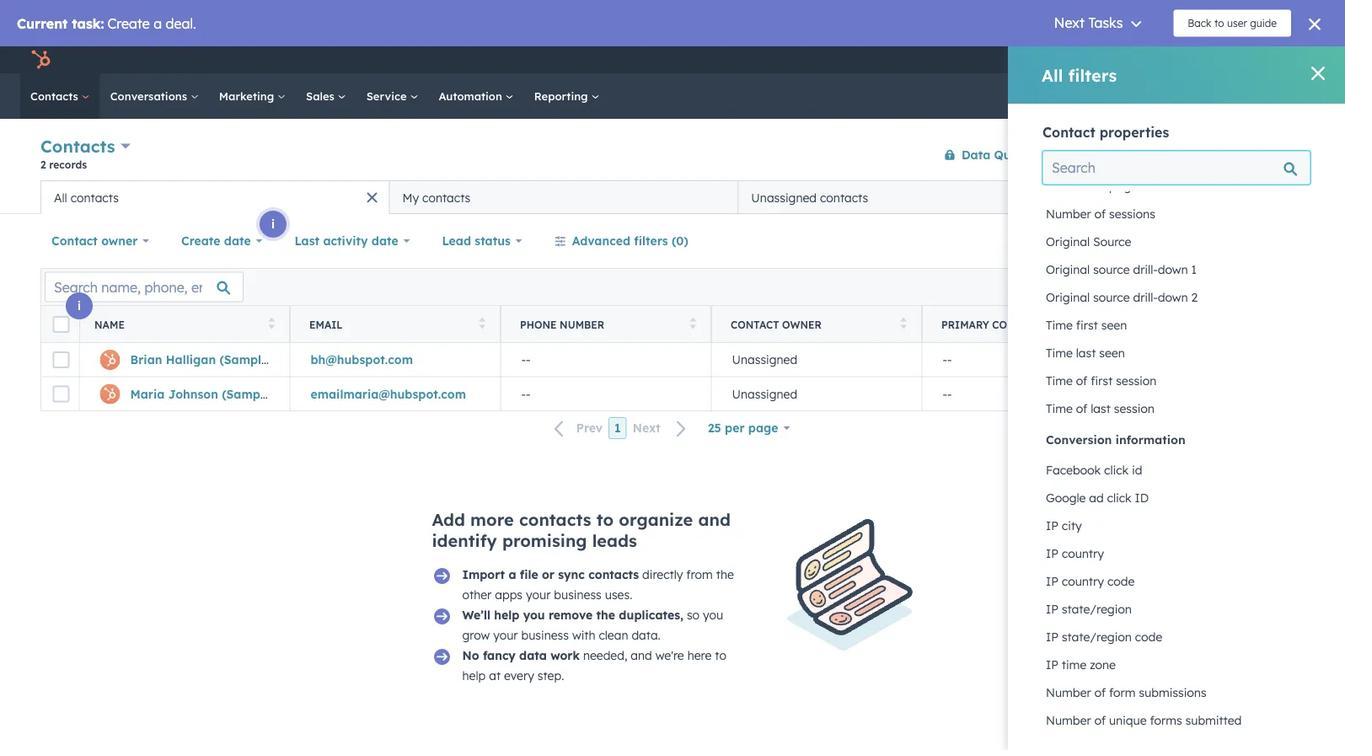 Task type: describe. For each thing, give the bounding box(es) containing it.
conversations link
[[100, 73, 209, 119]]

grid grid
[[1043, 172, 1311, 737]]

next button
[[627, 417, 697, 440]]

and inside needed, and we're here to help at every step.
[[631, 648, 652, 663]]

google
[[1046, 491, 1086, 505]]

contact) for emailmaria@hubspot.com
[[274, 386, 325, 401]]

press to sort. image for phone number
[[690, 317, 696, 329]]

you inside so you grow your business with clean data.
[[703, 608, 723, 622]]

actions button
[[1049, 141, 1123, 168]]

25 per page button
[[697, 411, 801, 445]]

file
[[520, 567, 538, 582]]

more
[[470, 509, 514, 530]]

owner inside popup button
[[101, 233, 138, 248]]

identify
[[432, 530, 497, 551]]

data
[[962, 147, 991, 162]]

original source
[[1046, 234, 1132, 249]]

data quality button
[[933, 138, 1039, 172]]

unassigned contacts
[[751, 190, 868, 205]]

quality
[[994, 147, 1038, 162]]

1 vertical spatial i button
[[260, 211, 287, 238]]

sales link
[[296, 73, 356, 119]]

press to sort. image
[[901, 317, 907, 329]]

your inside so you grow your business with clean data.
[[493, 628, 518, 643]]

number of sessions
[[1046, 207, 1156, 221]]

conversations
[[110, 89, 190, 103]]

2 vertical spatial i button
[[66, 292, 93, 319]]

original for original source drill-down 1
[[1046, 262, 1090, 277]]

0 horizontal spatial the
[[596, 608, 615, 622]]

to inside add more contacts to organize and identify promising leads
[[597, 509, 614, 530]]

business inside so you grow your business with clean data.
[[521, 628, 569, 643]]

drill- for 1
[[1133, 262, 1158, 277]]

of for page
[[1095, 179, 1106, 193]]

filters for advanced
[[634, 233, 668, 248]]

hubspot image
[[30, 50, 51, 70]]

session for time of first session
[[1116, 373, 1157, 388]]

2 horizontal spatial contact
[[1043, 124, 1096, 141]]

brian
[[130, 352, 162, 367]]

1 you from the left
[[523, 608, 545, 622]]

(sample for johnson
[[222, 386, 271, 401]]

advanced filters (0)
[[572, 233, 689, 248]]

facebook click id
[[1046, 463, 1142, 478]]

so
[[687, 608, 700, 622]]

time
[[1062, 657, 1087, 672]]

lead status button
[[431, 224, 533, 258]]

time of first session button
[[1043, 367, 1311, 395]]

email
[[309, 318, 343, 331]]

add view (3/5)
[[1123, 190, 1210, 204]]

0 vertical spatial i button
[[1119, 155, 1146, 182]]

Search HubSpot search field
[[1108, 82, 1315, 110]]

create contact
[[1220, 148, 1291, 161]]

of for first
[[1076, 373, 1088, 388]]

ip state/region code button
[[1043, 623, 1311, 651]]

import for import
[[1147, 148, 1181, 161]]

time of last session button
[[1043, 394, 1311, 423]]

form
[[1109, 685, 1136, 700]]

id
[[1135, 491, 1149, 505]]

1 button
[[609, 417, 627, 439]]

submissions
[[1139, 685, 1207, 700]]

properties
[[1100, 124, 1169, 141]]

time for time of first session
[[1046, 373, 1073, 388]]

time last seen
[[1046, 346, 1125, 360]]

contact inside popup button
[[51, 233, 98, 248]]

unique
[[1109, 713, 1147, 728]]

all for all filters
[[1042, 64, 1063, 86]]

last activity date button
[[284, 224, 421, 258]]

number of page views button
[[1043, 172, 1311, 200]]

1 inside button
[[615, 421, 621, 435]]

time for time first seen
[[1046, 318, 1073, 333]]

abc button
[[1250, 46, 1323, 73]]

last
[[295, 233, 320, 248]]

1 vertical spatial contact owner
[[731, 318, 822, 331]]

ip country
[[1046, 546, 1104, 561]]

ip for ip country
[[1046, 546, 1059, 561]]

your inside directly from the other apps your business uses.
[[526, 588, 551, 602]]

lead
[[442, 233, 471, 248]]

ip for ip city
[[1046, 518, 1059, 533]]

contacts for unassigned contacts
[[820, 190, 868, 205]]

contacts banner
[[40, 133, 1305, 180]]

facebook click id button
[[1043, 456, 1311, 484]]

time first seen button
[[1043, 311, 1311, 339]]

time for time last seen
[[1046, 346, 1073, 360]]

search image
[[1310, 90, 1322, 102]]

0 horizontal spatial i
[[78, 298, 81, 313]]

so you grow your business with clean data.
[[462, 608, 723, 643]]

automation
[[439, 89, 506, 103]]

contacts inside popup button
[[40, 136, 115, 157]]

last inside time of last session button
[[1091, 401, 1111, 416]]

of for unique
[[1095, 713, 1106, 728]]

press to sort. element for phone number
[[690, 317, 696, 332]]

first inside the time first seen button
[[1076, 318, 1098, 333]]

settings image
[[1197, 54, 1212, 69]]

from
[[686, 567, 713, 582]]

lead status
[[442, 233, 511, 248]]

session for time of last session
[[1114, 401, 1155, 416]]

prev
[[576, 421, 603, 436]]

create date
[[181, 233, 251, 248]]

maria
[[130, 386, 165, 401]]

source for original source drill-down 1
[[1093, 262, 1130, 277]]

contact owner inside popup button
[[51, 233, 138, 248]]

all filters
[[1042, 64, 1117, 86]]

last inside the time last seen "button"
[[1076, 346, 1096, 360]]

help button
[[1162, 46, 1190, 73]]

submitted
[[1186, 713, 1242, 728]]

status
[[475, 233, 511, 248]]

time of first session
[[1046, 373, 1157, 388]]

zone
[[1090, 657, 1116, 672]]

press to sort. image for email
[[479, 317, 486, 329]]

sync
[[558, 567, 585, 582]]

ip for ip state/region
[[1046, 602, 1059, 617]]

contacts for my contacts
[[422, 190, 471, 205]]

number of unique forms submitted button
[[1043, 706, 1311, 735]]

ip state/region button
[[1043, 595, 1311, 623]]

ip country code
[[1046, 574, 1135, 589]]

contact
[[1254, 148, 1291, 161]]

contact owner button
[[40, 224, 160, 258]]

original source drill-down 1
[[1046, 262, 1197, 277]]

directly
[[642, 567, 683, 582]]

number for number of form submissions
[[1046, 685, 1091, 700]]

state/region for ip state/region code
[[1062, 630, 1132, 644]]

unassigned for emailmaria@hubspot.com
[[732, 386, 798, 401]]

needed,
[[583, 648, 627, 663]]

prev button
[[544, 417, 609, 440]]

sales
[[306, 89, 338, 103]]

help inside needed, and we're here to help at every step.
[[462, 668, 486, 683]]

filters for all
[[1068, 64, 1117, 86]]

calling icon button
[[1091, 49, 1119, 71]]

ip state/region code
[[1046, 630, 1163, 644]]

(sample for halligan
[[220, 352, 268, 367]]

notifications button
[[1218, 46, 1247, 73]]

emailmaria@hubspot.com link
[[311, 386, 466, 401]]

25 per page
[[708, 421, 778, 435]]

number for number of sessions
[[1046, 207, 1091, 221]]

press to sort. element for email
[[479, 317, 486, 332]]

emailmaria@hubspot.com button
[[290, 377, 501, 411]]

facebook
[[1046, 463, 1101, 478]]

the inside directly from the other apps your business uses.
[[716, 567, 734, 582]]

needed, and we're here to help at every step.
[[462, 648, 727, 683]]

state/region for ip state/region
[[1062, 602, 1132, 617]]

add more contacts to organize and identify promising leads
[[432, 509, 731, 551]]

press to sort. element for contact owner
[[901, 317, 907, 332]]

notifications image
[[1225, 54, 1240, 69]]

time of last session
[[1046, 401, 1155, 416]]

phone number
[[520, 318, 605, 331]]

import a file or sync contacts
[[462, 567, 639, 582]]

country for ip country
[[1062, 546, 1104, 561]]

down for 1
[[1158, 262, 1188, 277]]

create for create contact
[[1220, 148, 1251, 161]]

my contacts
[[402, 190, 471, 205]]

date inside popup button
[[372, 233, 398, 248]]

number of unique forms submitted
[[1046, 713, 1242, 728]]

with
[[572, 628, 596, 643]]

last activity date
[[295, 233, 398, 248]]

actions
[[1063, 148, 1098, 161]]



Task type: locate. For each thing, give the bounding box(es) containing it.
create date button
[[170, 224, 273, 258]]

to right here at the bottom of the page
[[715, 648, 727, 663]]

calling icon image
[[1098, 53, 1113, 68]]

number of form submissions
[[1046, 685, 1207, 700]]

original up time first seen
[[1046, 290, 1090, 305]]

all right upgrade image
[[1042, 64, 1063, 86]]

owner
[[101, 233, 138, 248], [782, 318, 822, 331]]

0 vertical spatial source
[[1093, 262, 1130, 277]]

1 vertical spatial unassigned
[[732, 352, 798, 367]]

help image
[[1168, 54, 1184, 69]]

(sample down brian halligan (sample contact) link
[[222, 386, 271, 401]]

add view (3/5) button
[[1094, 180, 1231, 214]]

0 horizontal spatial contact
[[51, 233, 98, 248]]

the right from
[[716, 567, 734, 582]]

seen for time first seen
[[1101, 318, 1127, 333]]

close image
[[1312, 67, 1325, 80]]

filters left (0)
[[634, 233, 668, 248]]

0 horizontal spatial add
[[432, 509, 465, 530]]

directly from the other apps your business uses.
[[462, 567, 734, 602]]

brian halligan (sample contact)
[[130, 352, 323, 367]]

ip up ip time zone
[[1046, 630, 1059, 644]]

add inside add more contacts to organize and identify promising leads
[[432, 509, 465, 530]]

import inside button
[[1147, 148, 1181, 161]]

1 source from the top
[[1093, 262, 1130, 277]]

ip city
[[1046, 518, 1082, 533]]

2 inside button
[[1192, 290, 1198, 305]]

2 records
[[40, 158, 87, 171]]

ip time zone button
[[1043, 651, 1311, 679]]

0 horizontal spatial all
[[54, 190, 67, 205]]

0 vertical spatial 2
[[40, 158, 46, 171]]

2 -- button from the top
[[501, 377, 711, 411]]

1 vertical spatial (sample
[[222, 386, 271, 401]]

1 horizontal spatial import
[[1147, 148, 1181, 161]]

contact
[[1043, 124, 1096, 141], [51, 233, 98, 248], [731, 318, 779, 331]]

time up time last seen
[[1046, 318, 1073, 333]]

2 time from the top
[[1046, 346, 1073, 360]]

original source drill-down 2 button
[[1043, 283, 1311, 311]]

i down the contact owner popup button
[[78, 298, 81, 313]]

time inside "button"
[[1046, 346, 1073, 360]]

view
[[1150, 190, 1177, 204]]

1 vertical spatial first
[[1091, 373, 1113, 388]]

1 vertical spatial to
[[715, 648, 727, 663]]

ip down ip city at the bottom of the page
[[1046, 546, 1059, 561]]

next
[[633, 421, 661, 436]]

original down "number of sessions" on the right top of the page
[[1046, 234, 1090, 249]]

sessions
[[1109, 207, 1156, 221]]

page for per
[[748, 421, 778, 435]]

1 press to sort. element from the left
[[268, 317, 275, 332]]

1 ip from the top
[[1046, 518, 1059, 533]]

1 time from the top
[[1046, 318, 1073, 333]]

filters left marketplaces image
[[1068, 64, 1117, 86]]

organize
[[619, 509, 693, 530]]

you
[[523, 608, 545, 622], [703, 608, 723, 622]]

1 horizontal spatial help
[[494, 608, 520, 622]]

i button down properties
[[1119, 155, 1146, 182]]

johnson
[[168, 386, 218, 401]]

here
[[688, 648, 712, 663]]

business up we'll help you remove the duplicates,
[[554, 588, 602, 602]]

source down original source drill-down 1
[[1093, 290, 1130, 305]]

contact) down email
[[272, 352, 323, 367]]

down up the time first seen button
[[1158, 290, 1188, 305]]

2 vertical spatial unassigned
[[732, 386, 798, 401]]

5 ip from the top
[[1046, 630, 1059, 644]]

i down all contacts button
[[271, 217, 275, 231]]

1 press to sort. image from the left
[[268, 317, 275, 329]]

add for add view (3/5)
[[1123, 190, 1147, 204]]

contact) down bh@hubspot.com
[[274, 386, 325, 401]]

filters inside button
[[634, 233, 668, 248]]

0 horizontal spatial page
[[748, 421, 778, 435]]

emailmaria@hubspot.com
[[311, 386, 466, 401]]

4 press to sort. element from the left
[[901, 317, 907, 332]]

2 drill- from the top
[[1133, 290, 1158, 305]]

information
[[1116, 432, 1186, 447]]

0 horizontal spatial import
[[462, 567, 505, 582]]

1 vertical spatial down
[[1158, 290, 1188, 305]]

i button
[[1119, 155, 1146, 182], [260, 211, 287, 238], [66, 292, 93, 319]]

i up number of page views
[[1131, 161, 1135, 176]]

date
[[224, 233, 251, 248], [372, 233, 398, 248]]

my contacts button
[[389, 180, 738, 214]]

1 vertical spatial business
[[521, 628, 569, 643]]

unassigned button for bh@hubspot.com
[[711, 343, 922, 377]]

no fancy data work
[[462, 648, 580, 663]]

create left contact
[[1220, 148, 1251, 161]]

activity
[[323, 233, 368, 248]]

create for create date
[[181, 233, 220, 248]]

grow
[[462, 628, 490, 643]]

add for add more contacts to organize and identify promising leads
[[432, 509, 465, 530]]

1 horizontal spatial to
[[715, 648, 727, 663]]

1
[[1192, 262, 1197, 277], [615, 421, 621, 435]]

company
[[992, 318, 1044, 331]]

0 vertical spatial to
[[597, 509, 614, 530]]

all down 2 records
[[54, 190, 67, 205]]

0 vertical spatial last
[[1076, 346, 1096, 360]]

original for original source
[[1046, 234, 1090, 249]]

original source button
[[1043, 228, 1311, 256]]

state/region up zone at bottom right
[[1062, 630, 1132, 644]]

0 vertical spatial page
[[1109, 179, 1138, 193]]

page up sessions
[[1109, 179, 1138, 193]]

2 ip from the top
[[1046, 546, 1059, 561]]

contact) for bh@hubspot.com
[[272, 352, 323, 367]]

1 horizontal spatial contact owner
[[731, 318, 822, 331]]

of down time last seen
[[1076, 373, 1088, 388]]

ip down ip country code
[[1046, 602, 1059, 617]]

i
[[1131, 161, 1135, 176], [271, 217, 275, 231], [78, 298, 81, 313]]

first inside time of first session button
[[1091, 373, 1113, 388]]

help down no
[[462, 668, 486, 683]]

0 horizontal spatial your
[[493, 628, 518, 643]]

press to sort. image
[[268, 317, 275, 329], [479, 317, 486, 329], [690, 317, 696, 329]]

3 original from the top
[[1046, 290, 1090, 305]]

1 vertical spatial drill-
[[1133, 290, 1158, 305]]

per
[[725, 421, 745, 435]]

original
[[1046, 234, 1090, 249], [1046, 262, 1090, 277], [1046, 290, 1090, 305]]

code for ip country code
[[1108, 574, 1135, 589]]

contacts down hubspot link
[[30, 89, 82, 103]]

0 vertical spatial first
[[1076, 318, 1098, 333]]

0 vertical spatial import
[[1147, 148, 1181, 161]]

create inside button
[[1220, 148, 1251, 161]]

code for ip state/region code
[[1135, 630, 1163, 644]]

ip down ip country
[[1046, 574, 1059, 589]]

page inside popup button
[[748, 421, 778, 435]]

0 vertical spatial original
[[1046, 234, 1090, 249]]

drill- left export
[[1133, 290, 1158, 305]]

1 original from the top
[[1046, 234, 1090, 249]]

1 horizontal spatial contact
[[731, 318, 779, 331]]

1 vertical spatial owner
[[782, 318, 822, 331]]

1 vertical spatial contact
[[51, 233, 98, 248]]

all inside button
[[54, 190, 67, 205]]

1 vertical spatial source
[[1093, 290, 1130, 305]]

help down apps
[[494, 608, 520, 622]]

1 state/region from the top
[[1062, 602, 1132, 617]]

0 vertical spatial session
[[1116, 373, 1157, 388]]

1 vertical spatial and
[[631, 648, 652, 663]]

country up ip country code
[[1062, 546, 1104, 561]]

last
[[1076, 346, 1096, 360], [1091, 401, 1111, 416]]

1 horizontal spatial press to sort. image
[[479, 317, 486, 329]]

source down the source
[[1093, 262, 1130, 277]]

to inside needed, and we're here to help at every step.
[[715, 648, 727, 663]]

you left "remove"
[[523, 608, 545, 622]]

--
[[521, 352, 531, 367], [943, 352, 952, 367], [521, 386, 531, 401], [943, 386, 952, 401], [1154, 386, 1163, 401]]

1 horizontal spatial your
[[526, 588, 551, 602]]

to left organize
[[597, 509, 614, 530]]

time last seen button
[[1043, 339, 1311, 367]]

hubspot link
[[20, 50, 63, 70]]

the up clean
[[596, 608, 615, 622]]

create inside popup button
[[181, 233, 220, 248]]

0 vertical spatial 1
[[1192, 262, 1197, 277]]

your down file on the left of page
[[526, 588, 551, 602]]

-- button for emailmaria@hubspot.com
[[501, 377, 711, 411]]

1 -- button from the top
[[501, 343, 711, 377]]

(sample up maria johnson (sample contact) link
[[220, 352, 268, 367]]

advanced filters (0) button
[[543, 224, 700, 258]]

of for form
[[1095, 685, 1106, 700]]

1 vertical spatial click
[[1107, 491, 1132, 505]]

2 date from the left
[[372, 233, 398, 248]]

2 unassigned button from the top
[[711, 377, 922, 411]]

(0)
[[672, 233, 689, 248]]

i button left last
[[260, 211, 287, 238]]

page
[[1109, 179, 1138, 193], [748, 421, 778, 435]]

1 horizontal spatial filters
[[1068, 64, 1117, 86]]

business inside directly from the other apps your business uses.
[[554, 588, 602, 602]]

first up time of last session
[[1091, 373, 1113, 388]]

page right 'per'
[[748, 421, 778, 435]]

upgrade
[[1042, 54, 1087, 68]]

marketplaces image
[[1133, 54, 1148, 69]]

2 you from the left
[[703, 608, 723, 622]]

2 vertical spatial original
[[1046, 290, 1090, 305]]

and down data.
[[631, 648, 652, 663]]

ip country button
[[1043, 539, 1311, 568]]

primary company
[[942, 318, 1044, 331]]

1 vertical spatial page
[[748, 421, 778, 435]]

original down original source
[[1046, 262, 1090, 277]]

0 vertical spatial all
[[1042, 64, 1063, 86]]

2 up the time first seen button
[[1192, 290, 1198, 305]]

and up from
[[698, 509, 731, 530]]

import button
[[1133, 141, 1195, 168]]

seen down 'original source drill-down 2'
[[1101, 318, 1127, 333]]

2
[[40, 158, 46, 171], [1192, 290, 1198, 305]]

0 horizontal spatial you
[[523, 608, 545, 622]]

0 vertical spatial click
[[1104, 463, 1129, 478]]

first up time last seen
[[1076, 318, 1098, 333]]

1 up export
[[1192, 262, 1197, 277]]

of left form
[[1095, 685, 1106, 700]]

1 vertical spatial your
[[493, 628, 518, 643]]

down up export
[[1158, 262, 1188, 277]]

contacts inside add more contacts to organize and identify promising leads
[[519, 509, 591, 530]]

other
[[462, 588, 492, 602]]

0 vertical spatial create
[[1220, 148, 1251, 161]]

2 state/region from the top
[[1062, 630, 1132, 644]]

apps
[[495, 588, 523, 602]]

0 vertical spatial and
[[698, 509, 731, 530]]

6 ip from the top
[[1046, 657, 1059, 672]]

country inside ip country code button
[[1062, 574, 1104, 589]]

1 vertical spatial import
[[462, 567, 505, 582]]

every
[[504, 668, 534, 683]]

1 vertical spatial contacts
[[40, 136, 115, 157]]

contacts for all contacts
[[71, 190, 119, 205]]

session
[[1116, 373, 1157, 388], [1114, 401, 1155, 416]]

brian halligan (sample contact) link
[[130, 352, 323, 367]]

0 horizontal spatial 2
[[40, 158, 46, 171]]

1 drill- from the top
[[1133, 262, 1158, 277]]

-- button up 1 button
[[501, 377, 711, 411]]

1 country from the top
[[1062, 546, 1104, 561]]

-- button for bh@hubspot.com
[[501, 343, 711, 377]]

ip inside button
[[1046, 602, 1059, 617]]

menu
[[1022, 46, 1325, 73]]

date down all contacts button
[[224, 233, 251, 248]]

country up ip state/region
[[1062, 574, 1104, 589]]

click inside facebook click id 'button'
[[1104, 463, 1129, 478]]

2 vertical spatial contact
[[731, 318, 779, 331]]

2 press to sort. image from the left
[[479, 317, 486, 329]]

0 horizontal spatial contact owner
[[51, 233, 138, 248]]

time up conversion
[[1046, 401, 1073, 416]]

1 date from the left
[[224, 233, 251, 248]]

import up views
[[1147, 148, 1181, 161]]

0 horizontal spatial press to sort. image
[[268, 317, 275, 329]]

0 vertical spatial state/region
[[1062, 602, 1132, 617]]

seen inside "button"
[[1099, 346, 1125, 360]]

contact properties
[[1043, 124, 1169, 141]]

1 vertical spatial create
[[181, 233, 220, 248]]

data quality
[[962, 147, 1038, 162]]

primary company column header
[[922, 306, 1134, 343]]

import for import a file or sync contacts
[[462, 567, 505, 582]]

business up data
[[521, 628, 569, 643]]

of up "number of sessions" on the right top of the page
[[1095, 179, 1106, 193]]

ip for ip state/region code
[[1046, 630, 1059, 644]]

of down number of page views
[[1095, 207, 1106, 221]]

reporting
[[534, 89, 591, 103]]

1 vertical spatial add
[[432, 509, 465, 530]]

add inside popup button
[[1123, 190, 1147, 204]]

0 vertical spatial help
[[494, 608, 520, 622]]

1 vertical spatial contact)
[[274, 386, 325, 401]]

0 vertical spatial country
[[1062, 546, 1104, 561]]

0 horizontal spatial and
[[631, 648, 652, 663]]

1 horizontal spatial you
[[703, 608, 723, 622]]

phone
[[520, 318, 557, 331]]

drill- for 2
[[1133, 290, 1158, 305]]

2 left records
[[40, 158, 46, 171]]

import
[[1147, 148, 1181, 161], [462, 567, 505, 582]]

state/region inside button
[[1062, 602, 1132, 617]]

0 horizontal spatial date
[[224, 233, 251, 248]]

country for ip country code
[[1062, 574, 1104, 589]]

2 press to sort. element from the left
[[479, 317, 486, 332]]

-- button
[[501, 343, 711, 377], [501, 377, 711, 411]]

we'll help you remove the duplicates,
[[462, 608, 684, 622]]

of up conversion
[[1076, 401, 1088, 416]]

menu containing abc
[[1022, 46, 1325, 73]]

1 vertical spatial last
[[1091, 401, 1111, 416]]

of left unique
[[1095, 713, 1106, 728]]

all for all contacts
[[54, 190, 67, 205]]

state/region down ip country code
[[1062, 602, 1132, 617]]

seen up time of first session
[[1099, 346, 1125, 360]]

all contacts
[[54, 190, 119, 205]]

0 vertical spatial code
[[1108, 574, 1135, 589]]

contacts up records
[[40, 136, 115, 157]]

1 vertical spatial the
[[596, 608, 615, 622]]

Search search field
[[1043, 151, 1311, 185]]

unassigned button for emailmaria@hubspot.com
[[711, 377, 922, 411]]

last down time first seen
[[1076, 346, 1096, 360]]

unassigned
[[751, 190, 817, 205], [732, 352, 798, 367], [732, 386, 798, 401]]

0 vertical spatial (sample
[[220, 352, 268, 367]]

maria johnson (sample contact)
[[130, 386, 325, 401]]

ip for ip country code
[[1046, 574, 1059, 589]]

gary orlando image
[[1260, 52, 1275, 67]]

0 vertical spatial your
[[526, 588, 551, 602]]

unassigned for bh@hubspot.com
[[732, 352, 798, 367]]

1 unassigned button from the top
[[711, 343, 922, 377]]

maria johnson (sample contact) link
[[130, 386, 325, 401]]

state/region inside button
[[1062, 630, 1132, 644]]

number of form submissions button
[[1043, 679, 1311, 707]]

1 horizontal spatial i button
[[260, 211, 287, 238]]

4 ip from the top
[[1046, 602, 1059, 617]]

add up sessions
[[1123, 190, 1147, 204]]

code up ip state/region
[[1108, 574, 1135, 589]]

1 vertical spatial 1
[[615, 421, 621, 435]]

0 horizontal spatial i button
[[66, 292, 93, 319]]

session up time of last session
[[1116, 373, 1157, 388]]

time down time first seen
[[1046, 346, 1073, 360]]

ip left time
[[1046, 657, 1059, 672]]

number for number of unique forms submitted
[[1046, 713, 1091, 728]]

2 country from the top
[[1062, 574, 1104, 589]]

and inside add more contacts to organize and identify promising leads
[[698, 509, 731, 530]]

1 horizontal spatial i
[[271, 217, 275, 231]]

3 press to sort. image from the left
[[690, 317, 696, 329]]

0 vertical spatial filters
[[1068, 64, 1117, 86]]

0 vertical spatial contact owner
[[51, 233, 138, 248]]

promising
[[502, 530, 587, 551]]

create down all contacts button
[[181, 233, 220, 248]]

0 vertical spatial contact
[[1043, 124, 1096, 141]]

0 vertical spatial owner
[[101, 233, 138, 248]]

we're
[[656, 648, 684, 663]]

code up ip time zone button
[[1135, 630, 1163, 644]]

date inside popup button
[[224, 233, 251, 248]]

3 time from the top
[[1046, 373, 1073, 388]]

0 vertical spatial drill-
[[1133, 262, 1158, 277]]

0 vertical spatial unassigned
[[751, 190, 817, 205]]

click inside google ad click id button
[[1107, 491, 1132, 505]]

drill- up 'original source drill-down 2'
[[1133, 262, 1158, 277]]

conversion
[[1046, 432, 1112, 447]]

country inside ip country button
[[1062, 546, 1104, 561]]

ip left the city
[[1046, 518, 1059, 533]]

1 horizontal spatial owner
[[782, 318, 822, 331]]

contacts
[[71, 190, 119, 205], [422, 190, 471, 205], [820, 190, 868, 205], [519, 509, 591, 530], [589, 567, 639, 582]]

press to sort. element
[[268, 317, 275, 332], [479, 317, 486, 332], [690, 317, 696, 332], [901, 317, 907, 332]]

2 source from the top
[[1093, 290, 1130, 305]]

Search name, phone, email addresses, or company search field
[[45, 272, 244, 302]]

i button left name
[[66, 292, 93, 319]]

page inside button
[[1109, 179, 1138, 193]]

0 horizontal spatial create
[[181, 233, 220, 248]]

4 time from the top
[[1046, 401, 1073, 416]]

page for of
[[1109, 179, 1138, 193]]

0 horizontal spatial owner
[[101, 233, 138, 248]]

contacts button
[[40, 134, 131, 158]]

1 vertical spatial session
[[1114, 401, 1155, 416]]

seen
[[1101, 318, 1127, 333], [1099, 346, 1125, 360]]

0 vertical spatial contacts
[[30, 89, 82, 103]]

date right activity
[[372, 233, 398, 248]]

0 horizontal spatial help
[[462, 668, 486, 683]]

original for original source drill-down 2
[[1046, 290, 1090, 305]]

1 down from the top
[[1158, 262, 1188, 277]]

1 vertical spatial seen
[[1099, 346, 1125, 360]]

time
[[1046, 318, 1073, 333], [1046, 346, 1073, 360], [1046, 373, 1073, 388], [1046, 401, 1073, 416]]

add left more
[[432, 509, 465, 530]]

1 vertical spatial state/region
[[1062, 630, 1132, 644]]

your up fancy
[[493, 628, 518, 643]]

1 horizontal spatial 1
[[1192, 262, 1197, 277]]

settings link
[[1194, 51, 1215, 69]]

forms
[[1150, 713, 1182, 728]]

-- button down phone number
[[501, 343, 711, 377]]

1 inside button
[[1192, 262, 1197, 277]]

seen inside button
[[1101, 318, 1127, 333]]

number for number of page views
[[1046, 179, 1091, 193]]

marketing
[[219, 89, 277, 103]]

upgrade image
[[1023, 54, 1039, 69]]

last down time of first session
[[1091, 401, 1111, 416]]

google ad click id
[[1046, 491, 1149, 505]]

of for last
[[1076, 401, 1088, 416]]

2 inside 'contacts' banner
[[40, 158, 46, 171]]

seen for time last seen
[[1099, 346, 1125, 360]]

2 down from the top
[[1158, 290, 1188, 305]]

2 original from the top
[[1046, 262, 1090, 277]]

1 right "prev"
[[615, 421, 621, 435]]

pagination navigation
[[544, 417, 697, 440]]

import up other
[[462, 567, 505, 582]]

0 vertical spatial the
[[716, 567, 734, 582]]

0 vertical spatial business
[[554, 588, 602, 602]]

2 horizontal spatial i
[[1131, 161, 1135, 176]]

2 horizontal spatial i button
[[1119, 155, 1146, 182]]

of for sessions
[[1095, 207, 1106, 221]]

leads
[[592, 530, 637, 551]]

time down time last seen
[[1046, 373, 1073, 388]]

session up information
[[1114, 401, 1155, 416]]

source for original source drill-down 2
[[1093, 290, 1130, 305]]

1 vertical spatial i
[[271, 217, 275, 231]]

2 horizontal spatial press to sort. image
[[690, 317, 696, 329]]

1 horizontal spatial and
[[698, 509, 731, 530]]

0 vertical spatial add
[[1123, 190, 1147, 204]]

1 vertical spatial filters
[[634, 233, 668, 248]]

you right so
[[703, 608, 723, 622]]

number of sessions button
[[1043, 200, 1311, 228]]

2 vertical spatial i
[[78, 298, 81, 313]]

down for 2
[[1158, 290, 1188, 305]]

time for time of last session
[[1046, 401, 1073, 416]]

3 press to sort. element from the left
[[690, 317, 696, 332]]

3 ip from the top
[[1046, 574, 1059, 589]]

-
[[521, 352, 526, 367], [526, 352, 531, 367], [943, 352, 947, 367], [947, 352, 952, 367], [521, 386, 526, 401], [526, 386, 531, 401], [943, 386, 947, 401], [947, 386, 952, 401], [1154, 386, 1158, 401], [1158, 386, 1163, 401]]

25
[[708, 421, 721, 435]]

ip for ip time zone
[[1046, 657, 1059, 672]]

0 vertical spatial seen
[[1101, 318, 1127, 333]]

or
[[542, 567, 555, 582]]



Task type: vqa. For each thing, say whether or not it's contained in the screenshot.
I related to i button to the right
yes



